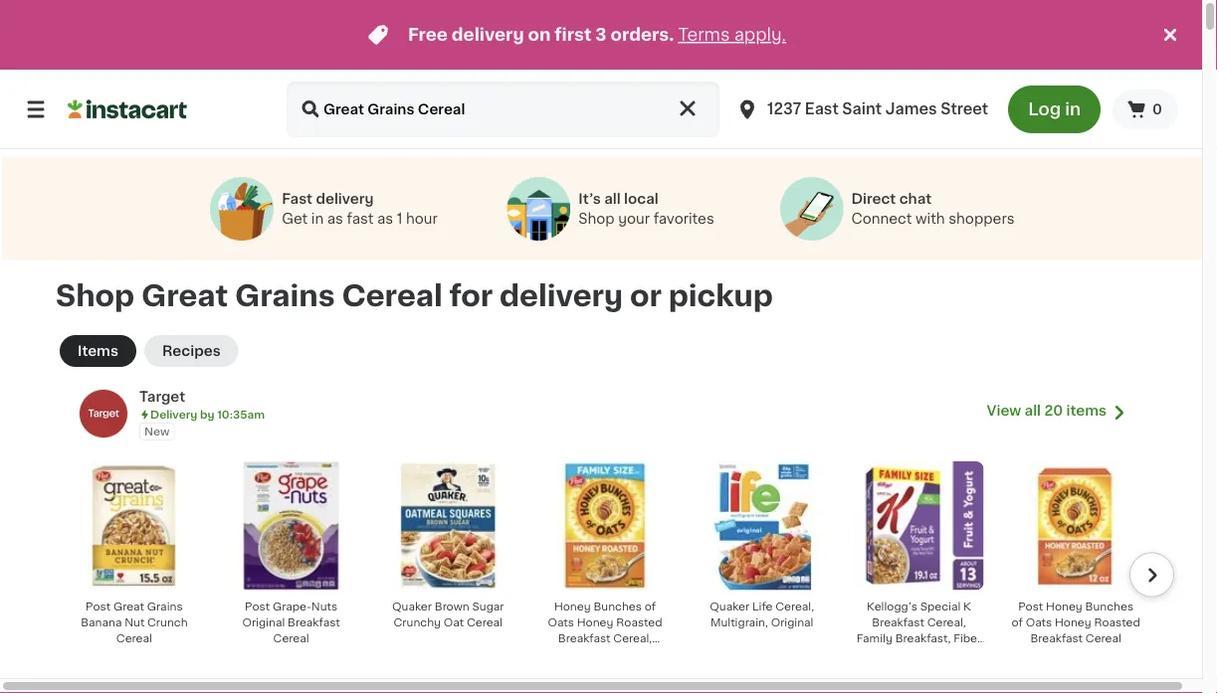 Task type: locate. For each thing, give the bounding box(es) containing it.
post great grains banana nut crunch cereal button
[[64, 461, 205, 659]]

0 horizontal spatial original
[[242, 617, 285, 628]]

1 horizontal spatial roasted
[[1095, 617, 1141, 628]]

of
[[645, 601, 656, 612], [1012, 617, 1023, 628]]

great inside post great grains banana nut crunch cereal
[[113, 601, 144, 612]]

original
[[242, 617, 285, 628], [771, 617, 814, 628]]

0
[[1153, 103, 1163, 116]]

0 vertical spatial of
[[645, 601, 656, 612]]

1 roasted from the left
[[616, 617, 663, 628]]

delivery
[[452, 26, 524, 43], [316, 192, 374, 206], [500, 282, 623, 310]]

Search field
[[287, 82, 720, 137]]

1237 east saint james street button
[[736, 82, 989, 137]]

items
[[1067, 404, 1107, 418]]

0 horizontal spatial post
[[86, 601, 111, 612]]

post left grape-
[[245, 601, 270, 612]]

0 horizontal spatial all
[[604, 192, 621, 206]]

cereal, up grain, at the bottom of page
[[614, 633, 652, 644]]

kellogg's special k breakfast cereal, family breakfast, fiber cereal, fruit and yogurt image
[[855, 462, 984, 591]]

fast
[[282, 192, 313, 206]]

honey
[[554, 601, 591, 612], [1046, 601, 1083, 612], [577, 617, 614, 628], [1055, 617, 1092, 628]]

breakfast up whole
[[558, 633, 611, 644]]

1 quaker from the left
[[392, 601, 432, 612]]

1 horizontal spatial original
[[771, 617, 814, 628]]

2 post from the left
[[245, 601, 270, 612]]

1 horizontal spatial of
[[1012, 617, 1023, 628]]

1 oats from the left
[[548, 617, 574, 628]]

10:35am
[[217, 410, 265, 420]]

1237
[[768, 102, 802, 116]]

delivery
[[150, 410, 197, 420]]

multigrain,
[[711, 617, 768, 628]]

0 vertical spatial great
[[141, 282, 228, 310]]

delivery left on
[[452, 26, 524, 43]]

all left 20
[[1025, 404, 1041, 418]]

grains for cereal
[[235, 282, 335, 310]]

quaker life cereal, multigrain, original image
[[698, 462, 827, 591]]

2 quaker from the left
[[710, 601, 750, 612]]

great
[[141, 282, 228, 310], [113, 601, 144, 612]]

kellogg's special k breakfast cereal, family breakfast, fiber cereal, fruit and yogurt
[[855, 601, 984, 660]]

post great grains banana nut crunch cereal image
[[70, 462, 199, 591]]

all for view
[[1025, 404, 1041, 418]]

3 post from the left
[[1019, 601, 1044, 612]]

1 horizontal spatial bunches
[[1086, 601, 1134, 612]]

great up recipes
[[141, 282, 228, 310]]

original down life
[[771, 617, 814, 628]]

quaker inside quaker brown sugar crunchy oat cereal
[[392, 601, 432, 612]]

grains down fast
[[235, 282, 335, 310]]

grains
[[235, 282, 335, 310], [147, 601, 183, 612]]

1 horizontal spatial family
[[857, 633, 893, 644]]

east
[[805, 102, 839, 116]]

0 horizontal spatial family
[[624, 649, 660, 660]]

1 bunches from the left
[[594, 601, 642, 612]]

great for shop
[[141, 282, 228, 310]]

kellogg's special k breakfast cereal, family breakfast, fiber cereal, fruit and yogurt button
[[849, 461, 990, 660]]

cereal, down special
[[928, 617, 966, 628]]

post up banana
[[86, 601, 111, 612]]

family inside kellogg's special k breakfast cereal, family breakfast, fiber cereal, fruit and yogurt
[[857, 633, 893, 644]]

special
[[921, 601, 961, 612]]

whole
[[551, 649, 586, 660]]

banana
[[81, 617, 122, 628]]

1 horizontal spatial quaker
[[710, 601, 750, 612]]

family down kellogg's
[[857, 633, 893, 644]]

cereal
[[342, 282, 443, 310], [467, 617, 503, 628], [116, 633, 152, 644], [273, 633, 309, 644], [1086, 633, 1122, 644]]

post inside 'post grape-nuts original breakfast cereal'
[[245, 601, 270, 612]]

1 vertical spatial family
[[624, 649, 660, 660]]

james
[[886, 102, 937, 116]]

great up nut
[[113, 601, 144, 612]]

roasted
[[616, 617, 663, 628], [1095, 617, 1141, 628]]

0 vertical spatial grains
[[235, 282, 335, 310]]

limited time offer region
[[0, 0, 1159, 70]]

None search field
[[287, 82, 720, 137]]

quaker up multigrain,
[[710, 601, 750, 612]]

all for it's
[[604, 192, 621, 206]]

it's all local
[[579, 192, 659, 206]]

post for grape-
[[245, 601, 270, 612]]

grains up crunch
[[147, 601, 183, 612]]

free delivery on first 3 orders. terms apply.
[[408, 26, 787, 43]]

grains for banana
[[147, 601, 183, 612]]

cereal inside post great grains banana nut crunch cereal
[[116, 633, 152, 644]]

roasted inside post honey bunches of oats honey roasted breakfast cereal
[[1095, 617, 1141, 628]]

0 horizontal spatial of
[[645, 601, 656, 612]]

quaker
[[392, 601, 432, 612], [710, 601, 750, 612]]

quaker up crunchy
[[392, 601, 432, 612]]

0 horizontal spatial bunches
[[594, 601, 642, 612]]

fast delivery
[[282, 192, 374, 206]]

breakfast down nuts at the bottom of the page
[[288, 617, 340, 628]]

family
[[857, 633, 893, 644], [624, 649, 660, 660]]

0 horizontal spatial quaker
[[392, 601, 432, 612]]

2 original from the left
[[771, 617, 814, 628]]

post grape-nuts original breakfast cereal button
[[221, 461, 362, 659]]

1237 east saint james street button
[[728, 82, 997, 137]]

2 bunches from the left
[[1086, 601, 1134, 612]]

1 horizontal spatial post
[[245, 601, 270, 612]]

by
[[200, 410, 215, 420]]

1 post from the left
[[86, 601, 111, 612]]

breakfast inside kellogg's special k breakfast cereal, family breakfast, fiber cereal, fruit and yogurt
[[872, 617, 925, 628]]

bunches
[[594, 601, 642, 612], [1086, 601, 1134, 612]]

quaker inside quaker life cereal, multigrain, original
[[710, 601, 750, 612]]

family right grain, at the bottom of page
[[624, 649, 660, 660]]

oats
[[548, 617, 574, 628], [1026, 617, 1052, 628]]

cereal, left the fruit
[[855, 649, 894, 660]]

0 vertical spatial family
[[857, 633, 893, 644]]

quaker life cereal, multigrain, original
[[710, 601, 814, 628]]

it's
[[579, 192, 601, 206]]

post right k in the bottom of the page
[[1019, 601, 1044, 612]]

1 vertical spatial of
[[1012, 617, 1023, 628]]

1 horizontal spatial grains
[[235, 282, 335, 310]]

items
[[78, 344, 118, 358]]

1 original from the left
[[242, 617, 285, 628]]

all
[[604, 192, 621, 206], [1025, 404, 1041, 418]]

direct
[[852, 192, 896, 206]]

bunches up grain, at the bottom of page
[[594, 601, 642, 612]]

2 roasted from the left
[[1095, 617, 1141, 628]]

1 horizontal spatial all
[[1025, 404, 1041, 418]]

0 vertical spatial all
[[604, 192, 621, 206]]

new
[[144, 426, 170, 437]]

of inside honey bunches of oats honey roasted breakfast cereal, whole grain, family size
[[645, 601, 656, 612]]

cereal,
[[776, 601, 814, 612], [928, 617, 966, 628], [614, 633, 652, 644], [855, 649, 894, 660]]

1 vertical spatial great
[[113, 601, 144, 612]]

grain,
[[588, 649, 621, 660]]

quaker brown sugar crunchy oat cereal
[[392, 601, 504, 628]]

roasted inside honey bunches of oats honey roasted breakfast cereal, whole grain, family size
[[616, 617, 663, 628]]

0 horizontal spatial roasted
[[616, 617, 663, 628]]

1 vertical spatial grains
[[147, 601, 183, 612]]

delivery by 10:35am
[[150, 410, 265, 420]]

fruit
[[896, 649, 921, 660]]

breakfast right fiber
[[1031, 633, 1083, 644]]

size
[[594, 665, 617, 676]]

0 vertical spatial delivery
[[452, 26, 524, 43]]

original down grape-
[[242, 617, 285, 628]]

view all 20 items
[[987, 404, 1107, 418]]

local
[[624, 192, 659, 206]]

breakfast
[[288, 617, 340, 628], [872, 617, 925, 628], [558, 633, 611, 644], [1031, 633, 1083, 644]]

oats inside post honey bunches of oats honey roasted breakfast cereal
[[1026, 617, 1052, 628]]

orders.
[[611, 26, 674, 43]]

log in button
[[1009, 86, 1101, 133]]

bunches inside post honey bunches of oats honey roasted breakfast cereal
[[1086, 601, 1134, 612]]

delivery left or
[[500, 282, 623, 310]]

0 horizontal spatial oats
[[548, 617, 574, 628]]

street
[[941, 102, 989, 116]]

delivery inside limited time offer region
[[452, 26, 524, 43]]

delivery right fast
[[316, 192, 374, 206]]

terms
[[678, 26, 730, 43]]

1 vertical spatial all
[[1025, 404, 1041, 418]]

bunches down post honey bunches of oats honey roasted breakfast cereal image
[[1086, 601, 1134, 612]]

1 vertical spatial delivery
[[316, 192, 374, 206]]

life
[[753, 601, 773, 612]]

crunch
[[147, 617, 188, 628]]

1 horizontal spatial oats
[[1026, 617, 1052, 628]]

2 oats from the left
[[1026, 617, 1052, 628]]

post inside post honey bunches of oats honey roasted breakfast cereal
[[1019, 601, 1044, 612]]

post inside post great grains banana nut crunch cereal
[[86, 601, 111, 612]]

grains inside post great grains banana nut crunch cereal
[[147, 601, 183, 612]]

cereal, right life
[[776, 601, 814, 612]]

2 horizontal spatial post
[[1019, 601, 1044, 612]]

sugar
[[472, 601, 504, 612]]

breakfast down kellogg's
[[872, 617, 925, 628]]

all right it's
[[604, 192, 621, 206]]

post
[[86, 601, 111, 612], [245, 601, 270, 612], [1019, 601, 1044, 612]]

0 horizontal spatial grains
[[147, 601, 183, 612]]

honey bunches of oats honey roasted breakfast cereal, whole grain, family size
[[548, 601, 663, 676]]

post honey bunches of oats honey roasted breakfast cereal image
[[1012, 462, 1141, 591]]



Task type: describe. For each thing, give the bounding box(es) containing it.
post for honey
[[1019, 601, 1044, 612]]

post grape-nuts original breakfast cereal
[[242, 601, 340, 644]]

3
[[596, 26, 607, 43]]

target
[[139, 390, 185, 404]]

family inside honey bunches of oats honey roasted breakfast cereal, whole grain, family size
[[624, 649, 660, 660]]

0 button
[[1113, 90, 1179, 129]]

terms apply. link
[[678, 26, 787, 43]]

20
[[1045, 404, 1063, 418]]

for
[[449, 282, 493, 310]]

cereal inside quaker brown sugar crunchy oat cereal
[[467, 617, 503, 628]]

view
[[987, 404, 1022, 418]]

instacart logo image
[[68, 98, 187, 121]]

post honey bunches of oats honey roasted breakfast cereal button
[[1006, 461, 1147, 659]]

items button
[[60, 335, 136, 367]]

post grape-nuts original breakfast cereal image
[[227, 462, 356, 591]]

first
[[555, 26, 592, 43]]

post honey bunches of oats honey roasted breakfast cereal
[[1012, 601, 1141, 644]]

target show all 20 items element
[[139, 387, 987, 407]]

honey bunches of oats honey roasted breakfast cereal, whole grain, family size image
[[541, 462, 670, 591]]

cereal inside 'post grape-nuts original breakfast cereal'
[[273, 633, 309, 644]]

apply.
[[735, 26, 787, 43]]

cereal, inside honey bunches of oats honey roasted breakfast cereal, whole grain, family size
[[614, 633, 652, 644]]

or
[[630, 282, 662, 310]]

post great grains banana nut crunch cereal
[[81, 601, 188, 644]]

brown
[[435, 601, 470, 612]]

saint
[[843, 102, 882, 116]]

oats inside honey bunches of oats honey roasted breakfast cereal, whole grain, family size
[[548, 617, 574, 628]]

shop
[[56, 282, 135, 310]]

post for great
[[86, 601, 111, 612]]

free
[[408, 26, 448, 43]]

quaker for quaker brown sugar crunchy oat cereal
[[392, 601, 432, 612]]

delivery for free
[[452, 26, 524, 43]]

log
[[1029, 101, 1061, 118]]

original inside 'post grape-nuts original breakfast cereal'
[[242, 617, 285, 628]]

crunchy
[[394, 617, 441, 628]]

honey bunches of oats honey roasted breakfast cereal, whole grain, family size button
[[535, 461, 676, 676]]

breakfast,
[[896, 633, 951, 644]]

nut
[[125, 617, 145, 628]]

recipes
[[162, 344, 221, 358]]

k
[[964, 601, 971, 612]]

yogurt
[[948, 649, 984, 660]]

great for post
[[113, 601, 144, 612]]

quaker for quaker life cereal, multigrain, original
[[710, 601, 750, 612]]

log in
[[1029, 101, 1081, 118]]

quaker brown sugar crunchy oat cereal button
[[378, 461, 519, 643]]

grape-
[[273, 601, 311, 612]]

of inside post honey bunches of oats honey roasted breakfast cereal
[[1012, 617, 1023, 628]]

fiber
[[954, 633, 982, 644]]

on
[[528, 26, 551, 43]]

breakfast inside 'post grape-nuts original breakfast cereal'
[[288, 617, 340, 628]]

1237 east saint james street
[[768, 102, 989, 116]]

quaker life cereal, multigrain, original button
[[692, 461, 833, 643]]

original inside quaker life cereal, multigrain, original
[[771, 617, 814, 628]]

breakfast inside post honey bunches of oats honey roasted breakfast cereal
[[1031, 633, 1083, 644]]

kellogg's
[[867, 601, 918, 612]]

chat
[[900, 192, 932, 206]]

nuts
[[311, 601, 338, 612]]

shop great grains cereal for delivery or pickup
[[56, 282, 773, 310]]

cereal inside post honey bunches of oats honey roasted breakfast cereal
[[1086, 633, 1122, 644]]

2 vertical spatial delivery
[[500, 282, 623, 310]]

oat
[[444, 617, 464, 628]]

quaker brown sugar crunchy oat cereal image
[[384, 462, 513, 591]]

bunches inside honey bunches of oats honey roasted breakfast cereal, whole grain, family size
[[594, 601, 642, 612]]

recipes button
[[144, 335, 239, 367]]

pickup
[[669, 282, 773, 310]]

delivery for fast
[[316, 192, 374, 206]]

direct chat
[[852, 192, 932, 206]]

item carousel region
[[36, 453, 1175, 694]]

and
[[924, 649, 945, 660]]

breakfast inside honey bunches of oats honey roasted breakfast cereal, whole grain, family size
[[558, 633, 611, 644]]

in
[[1065, 101, 1081, 118]]

cereal, inside quaker life cereal, multigrain, original
[[776, 601, 814, 612]]



Task type: vqa. For each thing, say whether or not it's contained in the screenshot.
Show inside ½ cup coconut water Vita Coco Coconut Water, Pure $3.89 Show alternatives
no



